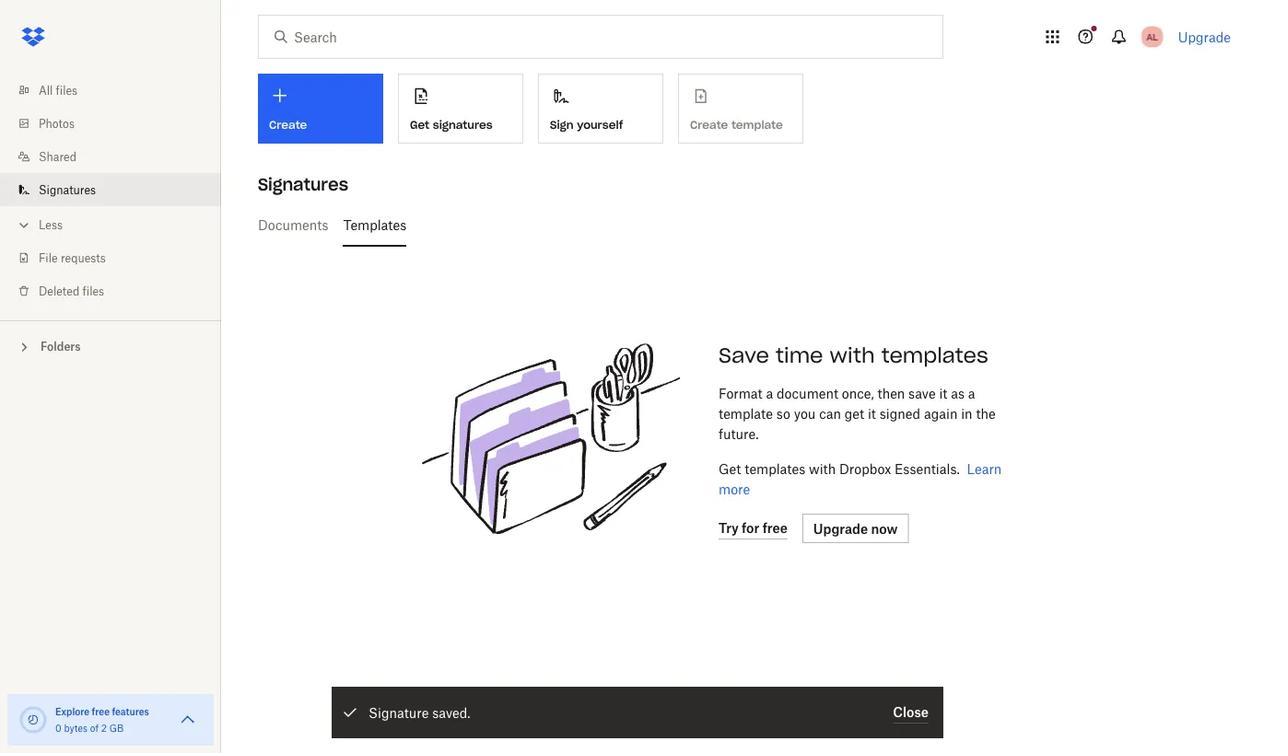 Task type: vqa. For each thing, say whether or not it's contained in the screenshot.
the topmost 2023
no



Task type: describe. For each thing, give the bounding box(es) containing it.
file requests
[[39, 251, 106, 265]]

signatures
[[433, 118, 493, 132]]

1 horizontal spatial templates
[[881, 343, 988, 369]]

of
[[90, 723, 99, 734]]

photos
[[39, 117, 75, 130]]

signature saved.
[[369, 705, 470, 721]]

documents
[[258, 217, 328, 233]]

al
[[1147, 31, 1158, 42]]

tab list containing documents
[[258, 203, 1223, 247]]

signatures link
[[15, 173, 221, 206]]

try for free button
[[719, 518, 788, 540]]

can
[[819, 406, 841, 421]]

time
[[776, 343, 823, 369]]

folders
[[41, 340, 81, 354]]

get signatures button
[[398, 74, 523, 144]]

1 a from the left
[[766, 386, 773, 401]]

once,
[[842, 386, 874, 401]]

1 horizontal spatial signatures
[[258, 174, 348, 195]]

in
[[961, 406, 973, 421]]

for
[[742, 521, 759, 536]]

again
[[924, 406, 958, 421]]

folders button
[[0, 333, 221, 360]]

requests
[[61, 251, 106, 265]]

features
[[112, 706, 149, 718]]

save
[[908, 386, 936, 401]]

file requests link
[[15, 241, 221, 275]]

less
[[39, 218, 63, 232]]

free inside explore free features 0 bytes of 2 gb
[[92, 706, 110, 718]]

documents tab
[[258, 203, 328, 247]]

list containing all files
[[0, 63, 221, 321]]

all files
[[39, 83, 78, 97]]

quota usage element
[[18, 706, 48, 735]]

al button
[[1137, 22, 1167, 52]]

get
[[845, 406, 864, 421]]

save
[[719, 343, 769, 369]]

files for deleted files
[[83, 284, 104, 298]]

close button
[[893, 702, 929, 724]]

save time with templates
[[719, 343, 988, 369]]

document
[[777, 386, 838, 401]]

bytes
[[64, 723, 88, 734]]

learn more link
[[719, 461, 1002, 497]]

signatures list item
[[0, 173, 221, 206]]

shared
[[39, 150, 76, 164]]

you
[[794, 406, 816, 421]]

signatures inside list item
[[39, 183, 96, 197]]

get signatures
[[410, 118, 493, 132]]

template
[[719, 406, 773, 421]]

deleted files
[[39, 284, 104, 298]]

all files link
[[15, 74, 221, 107]]

templates tab
[[343, 203, 407, 247]]

try for free
[[719, 521, 788, 536]]

the
[[976, 406, 996, 421]]

photos link
[[15, 107, 221, 140]]

learn more
[[719, 461, 1002, 497]]

explore free features 0 bytes of 2 gb
[[55, 706, 149, 734]]

all
[[39, 83, 53, 97]]

get for get signatures
[[410, 118, 429, 132]]



Task type: locate. For each thing, give the bounding box(es) containing it.
future.
[[719, 426, 759, 442]]

a right format
[[766, 386, 773, 401]]

0 vertical spatial files
[[56, 83, 78, 97]]

saved.
[[432, 705, 470, 721]]

0 horizontal spatial it
[[868, 406, 876, 421]]

alert containing close
[[332, 687, 943, 739]]

file
[[39, 251, 58, 265]]

0 vertical spatial free
[[763, 521, 788, 536]]

close
[[893, 705, 929, 720]]

free right for
[[763, 521, 788, 536]]

upgrade
[[1178, 29, 1231, 45], [813, 521, 868, 537]]

with for time
[[830, 343, 875, 369]]

format a document once, then save it as a template so you can get it signed again in the future.
[[719, 386, 996, 442]]

shared link
[[15, 140, 221, 173]]

essentials.
[[895, 461, 960, 477]]

get for get templates with dropbox essentials.
[[719, 461, 741, 477]]

upgrade for upgrade now
[[813, 521, 868, 537]]

0
[[55, 723, 61, 734]]

1 horizontal spatial a
[[968, 386, 975, 401]]

0 horizontal spatial templates
[[745, 461, 805, 477]]

0 vertical spatial upgrade
[[1178, 29, 1231, 45]]

dropbox image
[[15, 18, 52, 55]]

list
[[0, 63, 221, 321]]

try
[[719, 521, 739, 536]]

tab list
[[258, 203, 1223, 247]]

sign
[[550, 118, 574, 132]]

1 horizontal spatial free
[[763, 521, 788, 536]]

files for all files
[[56, 83, 78, 97]]

upgrade for "upgrade" link
[[1178, 29, 1231, 45]]

learn
[[967, 461, 1002, 477]]

templates
[[881, 343, 988, 369], [745, 461, 805, 477]]

1 vertical spatial upgrade
[[813, 521, 868, 537]]

sign yourself
[[550, 118, 623, 132]]

templates
[[343, 217, 407, 233]]

0 horizontal spatial files
[[56, 83, 78, 97]]

with left "dropbox"
[[809, 461, 836, 477]]

a
[[766, 386, 773, 401], [968, 386, 975, 401]]

files right 'deleted'
[[83, 284, 104, 298]]

free
[[763, 521, 788, 536], [92, 706, 110, 718]]

deleted
[[39, 284, 80, 298]]

1 vertical spatial with
[[809, 461, 836, 477]]

a right 'as'
[[968, 386, 975, 401]]

so
[[776, 406, 790, 421]]

signatures
[[258, 174, 348, 195], [39, 183, 96, 197]]

0 horizontal spatial a
[[766, 386, 773, 401]]

with up once,
[[830, 343, 875, 369]]

get left signatures
[[410, 118, 429, 132]]

signature
[[369, 705, 429, 721]]

gb
[[109, 723, 124, 734]]

free inside button
[[763, 521, 788, 536]]

with for templates
[[809, 461, 836, 477]]

0 vertical spatial it
[[939, 386, 947, 401]]

templates up save
[[881, 343, 988, 369]]

signatures up documents tab
[[258, 174, 348, 195]]

explore
[[55, 706, 90, 718]]

it right get
[[868, 406, 876, 421]]

0 vertical spatial templates
[[881, 343, 988, 369]]

get inside button
[[410, 118, 429, 132]]

it left 'as'
[[939, 386, 947, 401]]

2
[[101, 723, 107, 734]]

1 horizontal spatial it
[[939, 386, 947, 401]]

less image
[[15, 216, 33, 234]]

sign yourself button
[[538, 74, 663, 144]]

dropbox
[[839, 461, 891, 477]]

2 a from the left
[[968, 386, 975, 401]]

with
[[830, 343, 875, 369], [809, 461, 836, 477]]

upgrade inside upgrade now button
[[813, 521, 868, 537]]

upgrade right the al popup button
[[1178, 29, 1231, 45]]

files right 'all'
[[56, 83, 78, 97]]

upgrade now button
[[802, 514, 909, 544]]

get
[[410, 118, 429, 132], [719, 461, 741, 477]]

alert
[[332, 687, 943, 739]]

more
[[719, 481, 750, 497]]

as
[[951, 386, 965, 401]]

upgrade now
[[813, 521, 898, 537]]

1 vertical spatial free
[[92, 706, 110, 718]]

0 horizontal spatial upgrade
[[813, 521, 868, 537]]

signatures down shared
[[39, 183, 96, 197]]

it
[[939, 386, 947, 401], [868, 406, 876, 421]]

0 horizontal spatial free
[[92, 706, 110, 718]]

files
[[56, 83, 78, 97], [83, 284, 104, 298]]

format
[[719, 386, 762, 401]]

0 horizontal spatial signatures
[[39, 183, 96, 197]]

1 vertical spatial get
[[719, 461, 741, 477]]

0 vertical spatial with
[[830, 343, 875, 369]]

0 vertical spatial get
[[410, 118, 429, 132]]

1 vertical spatial files
[[83, 284, 104, 298]]

1 horizontal spatial upgrade
[[1178, 29, 1231, 45]]

signed
[[880, 406, 920, 421]]

create
[[269, 118, 307, 132]]

1 vertical spatial it
[[868, 406, 876, 421]]

now
[[871, 521, 898, 537]]

get up more
[[719, 461, 741, 477]]

free up 2
[[92, 706, 110, 718]]

0 horizontal spatial get
[[410, 118, 429, 132]]

yourself
[[577, 118, 623, 132]]

upgrade link
[[1178, 29, 1231, 45]]

1 horizontal spatial files
[[83, 284, 104, 298]]

1 horizontal spatial get
[[719, 461, 741, 477]]

1 vertical spatial templates
[[745, 461, 805, 477]]

upgrade left the now
[[813, 521, 868, 537]]

get templates with dropbox essentials.
[[719, 461, 960, 477]]

templates up more
[[745, 461, 805, 477]]

create button
[[258, 74, 383, 144]]

then
[[878, 386, 905, 401]]

deleted files link
[[15, 275, 221, 308]]

Search in folder "Dropbox" text field
[[294, 27, 905, 47]]



